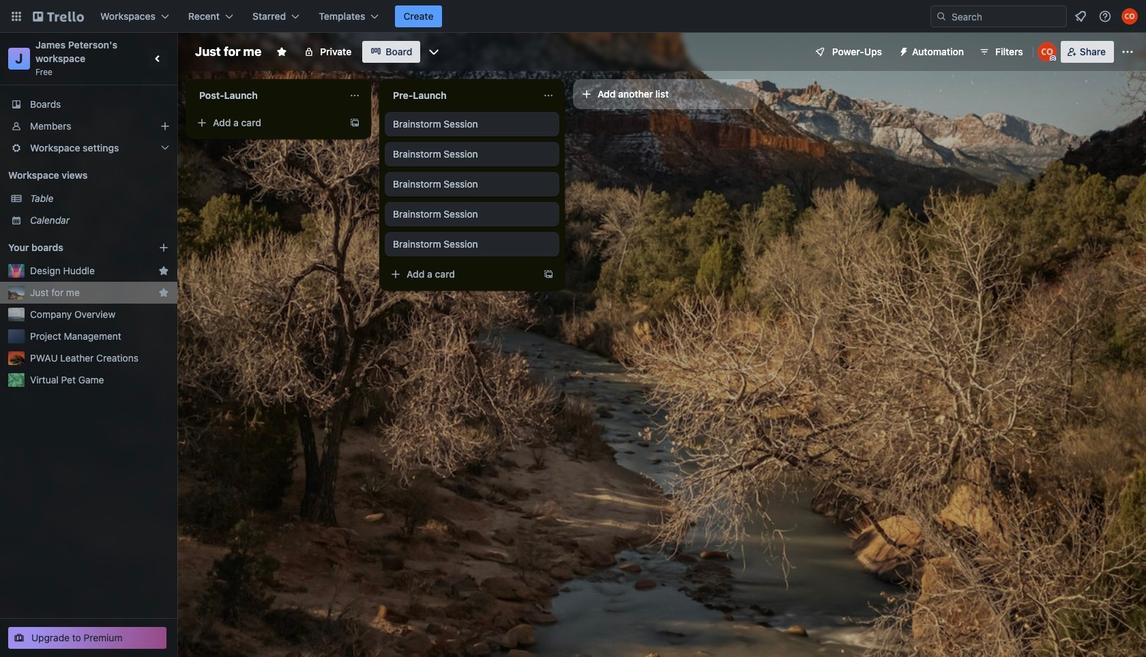 Task type: locate. For each thing, give the bounding box(es) containing it.
Board name text field
[[188, 41, 268, 63]]

starred icon image
[[158, 265, 169, 276], [158, 287, 169, 298]]

None text field
[[191, 85, 344, 106], [385, 85, 538, 106], [191, 85, 344, 106], [385, 85, 538, 106]]

christina overa (christinaovera) image
[[1122, 8, 1138, 25], [1038, 42, 1057, 61]]

0 vertical spatial starred icon image
[[158, 265, 169, 276]]

1 horizontal spatial christina overa (christinaovera) image
[[1122, 8, 1138, 25]]

christina overa (christinaovera) image down search field
[[1038, 42, 1057, 61]]

christina overa (christinaovera) image right open information menu icon on the right
[[1122, 8, 1138, 25]]

create from template… image
[[349, 117, 360, 128]]

0 vertical spatial christina overa (christinaovera) image
[[1122, 8, 1138, 25]]

show menu image
[[1121, 45, 1135, 59]]

0 horizontal spatial christina overa (christinaovera) image
[[1038, 42, 1057, 61]]

1 vertical spatial starred icon image
[[158, 287, 169, 298]]

1 vertical spatial christina overa (christinaovera) image
[[1038, 42, 1057, 61]]

0 notifications image
[[1073, 8, 1089, 25]]

primary element
[[0, 0, 1147, 33]]

1 starred icon image from the top
[[158, 265, 169, 276]]



Task type: vqa. For each thing, say whether or not it's contained in the screenshot.
the right Create from template… Image
yes



Task type: describe. For each thing, give the bounding box(es) containing it.
search image
[[936, 11, 947, 22]]

your boards with 6 items element
[[8, 240, 138, 256]]

2 starred icon image from the top
[[158, 287, 169, 298]]

this member is an admin of this board. image
[[1050, 55, 1056, 61]]

star or unstar board image
[[277, 46, 287, 57]]

workspace navigation collapse icon image
[[149, 49, 168, 68]]

create from template… image
[[543, 269, 554, 280]]

open information menu image
[[1099, 10, 1112, 23]]

Search field
[[947, 7, 1067, 26]]

sm image
[[893, 41, 912, 60]]

back to home image
[[33, 5, 84, 27]]

add board image
[[158, 242, 169, 253]]

customize views image
[[427, 45, 441, 59]]



